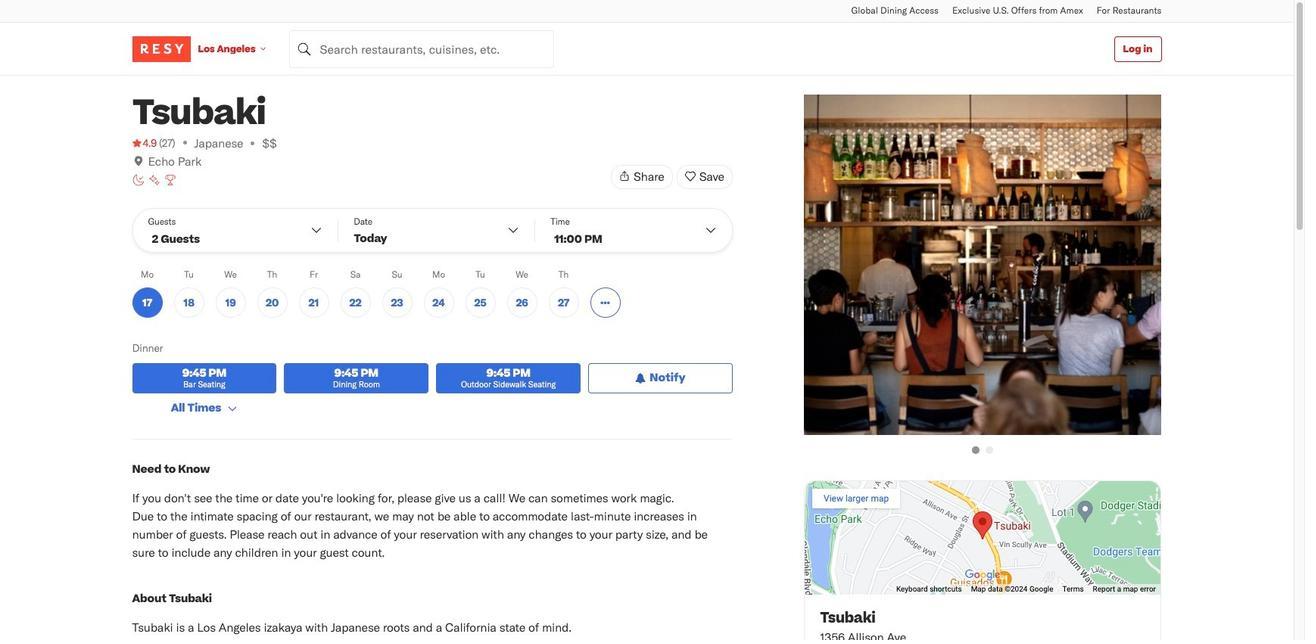 Task type: describe. For each thing, give the bounding box(es) containing it.
Search restaurants, cuisines, etc. text field
[[289, 30, 554, 68]]



Task type: locate. For each thing, give the bounding box(es) containing it.
None field
[[289, 30, 554, 68]]

4.9 out of 5 stars image
[[132, 136, 157, 151]]



Task type: vqa. For each thing, say whether or not it's contained in the screenshot.
FIELD
yes



